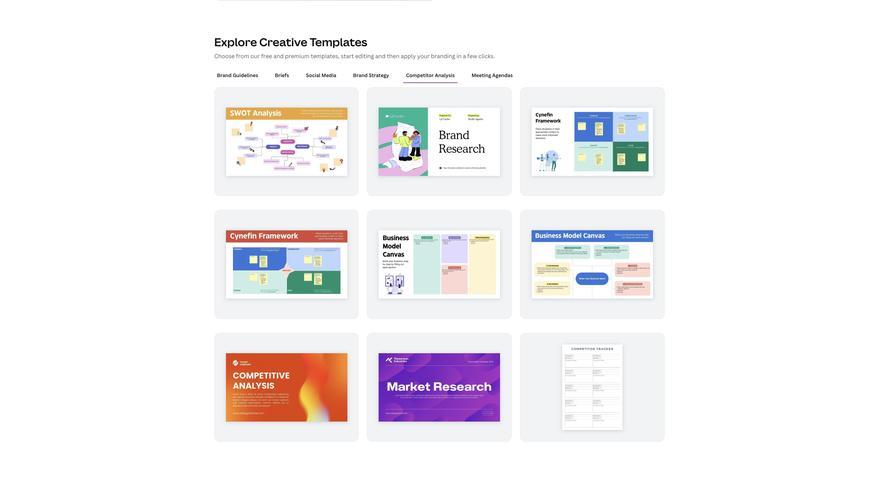 Task type: describe. For each thing, give the bounding box(es) containing it.
apply
[[401, 52, 416, 60]]

guidelines
[[233, 72, 258, 79]]

brand strategy
[[353, 72, 389, 79]]

briefs button
[[272, 69, 292, 82]]

your
[[417, 52, 430, 60]]

branding
[[431, 52, 455, 60]]

start
[[341, 52, 354, 60]]

brand strategy button
[[350, 69, 392, 82]]

few
[[467, 52, 477, 60]]

2 and from the left
[[375, 52, 386, 60]]

brand research and planning presentation in pink emerald white dynamic professional style image
[[379, 108, 500, 176]]

explore
[[214, 34, 257, 50]]

editing
[[355, 52, 374, 60]]

competitor analysis button
[[403, 69, 458, 82]]

from
[[236, 52, 249, 60]]

strategy
[[369, 72, 389, 79]]

social media
[[306, 72, 336, 79]]

creative
[[259, 34, 307, 50]]

agendas
[[492, 72, 513, 79]]

choose
[[214, 52, 235, 60]]

swot analysis brainstorm whiteboard in orange pink modern professional style image
[[226, 108, 347, 176]]

business model canvas planning whiteboard in purple green modern professional style image
[[379, 231, 500, 299]]

brand for brand guidelines
[[217, 72, 232, 79]]

meeting agendas
[[472, 72, 513, 79]]

templates,
[[311, 52, 340, 60]]

meeting agendas button
[[469, 69, 516, 82]]



Task type: vqa. For each thing, say whether or not it's contained in the screenshot.
presentations link
no



Task type: locate. For each thing, give the bounding box(es) containing it.
cynefin framework team whiteboard in red blue modern professional style image
[[226, 231, 347, 299]]

brand left 'strategy'
[[353, 72, 368, 79]]

business model canvas planning whiteboard in blue green modern professional style image
[[532, 231, 653, 299]]

analysis
[[435, 72, 455, 79]]

0 horizontal spatial brand
[[217, 72, 232, 79]]

brand down choose
[[217, 72, 232, 79]]

a
[[463, 52, 466, 60]]

2 brand from the left
[[353, 72, 368, 79]]

explore creative templates choose from our free and premium templates, start editing and then apply your branding in a few clicks.
[[214, 34, 495, 60]]

meeting
[[472, 72, 491, 79]]

cynefin framework team whiteboard in blue green modern professional style image
[[532, 108, 653, 176]]

purple gradient modern market research presentation image
[[379, 354, 500, 422]]

brand templates (1) image
[[214, 0, 435, 1]]

briefs
[[275, 72, 289, 79]]

then
[[387, 52, 399, 60]]

and left then
[[375, 52, 386, 60]]

our
[[251, 52, 260, 60]]

brand guidelines
[[217, 72, 258, 79]]

templates
[[310, 34, 367, 50]]

and
[[273, 52, 284, 60], [375, 52, 386, 60]]

clicks.
[[479, 52, 495, 60]]

competitor
[[406, 72, 434, 79]]

1 horizontal spatial and
[[375, 52, 386, 60]]

social media button
[[303, 69, 339, 82]]

brand
[[217, 72, 232, 79], [353, 72, 368, 79]]

brand for brand strategy
[[353, 72, 368, 79]]

0 horizontal spatial and
[[273, 52, 284, 60]]

in
[[457, 52, 462, 60]]

social
[[306, 72, 320, 79]]

brand guidelines button
[[214, 69, 261, 82]]

media
[[322, 72, 336, 79]]

and right 'free'
[[273, 52, 284, 60]]

black and white minimal competitor tracker planner image
[[562, 345, 623, 431]]

1 brand from the left
[[217, 72, 232, 79]]

1 and from the left
[[273, 52, 284, 60]]

competitor analysis
[[406, 72, 455, 79]]

1 horizontal spatial brand
[[353, 72, 368, 79]]

free
[[261, 52, 272, 60]]

premium
[[285, 52, 309, 60]]



